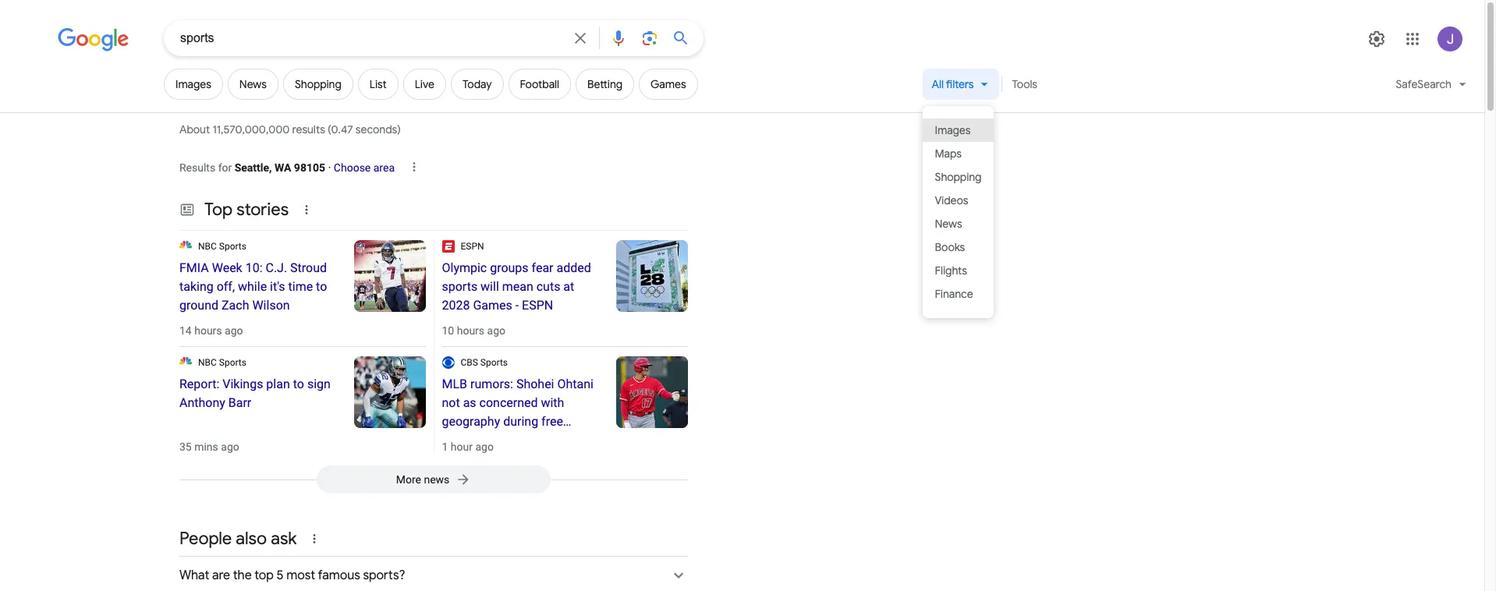Task type: describe. For each thing, give the bounding box(es) containing it.
nbc sports for vikings
[[198, 357, 247, 368]]

nbc sports for week
[[198, 241, 247, 252]]

about 11,570,000,000 results (0.47 seconds)
[[179, 123, 403, 137]]

interest
[[498, 452, 540, 467]]

news for topmost news link
[[239, 77, 267, 91]]

people
[[179, 528, 232, 550]]

2028
[[442, 298, 470, 313]]

football link
[[508, 69, 571, 100]]

shopping for news
[[295, 77, 342, 91]]

search by voice image
[[609, 29, 628, 48]]

0 horizontal spatial espn
[[461, 241, 484, 252]]

ago for barr
[[221, 441, 239, 453]]

seconds)
[[356, 123, 401, 137]]

fmia week 10: c.j. stroud taking off, while it's time to ground zach wilson
[[179, 261, 327, 313]]

during
[[503, 414, 538, 429]]

more news
[[396, 474, 450, 486]]

will
[[481, 279, 499, 294]]

off,
[[217, 279, 235, 294]]

news
[[424, 474, 450, 486]]

books link
[[923, 236, 994, 259]]

35
[[179, 441, 192, 453]]

betting
[[588, 77, 623, 91]]

tools button
[[1005, 69, 1045, 100]]

more
[[396, 474, 421, 486]]

garnering
[[442, 452, 495, 467]]

wa
[[275, 162, 291, 174]]

as
[[463, 396, 476, 410]]

olympic
[[442, 261, 487, 275]]

report: vikings plan to sign anthony barr
[[179, 377, 331, 410]]

also
[[236, 528, 267, 550]]

anthony
[[179, 396, 225, 410]]

14 hours ago
[[179, 325, 243, 337]]

live link
[[403, 69, 446, 100]]

tools
[[1012, 77, 1038, 91]]

seattle,
[[235, 162, 272, 174]]

stories
[[237, 199, 289, 221]]

choose area button
[[334, 146, 395, 183]]

list link
[[358, 69, 399, 100]]

1 horizontal spatial news link
[[923, 212, 994, 236]]

plan
[[266, 377, 290, 392]]

(0.47
[[328, 123, 353, 137]]

1 hour ago
[[442, 441, 494, 453]]

concerned
[[480, 396, 538, 410]]

hours for olympic groups fear added sports will mean cuts at 2028 games - espn
[[457, 325, 485, 337]]

11,570,000,000
[[213, 123, 290, 137]]

books
[[935, 240, 965, 254]]

zach
[[222, 298, 249, 313]]

sports for vikings
[[219, 357, 247, 368]]

videos link
[[923, 189, 994, 212]]

10:
[[246, 261, 263, 275]]

c.j.
[[266, 261, 287, 275]]

ohtani
[[557, 377, 594, 392]]

aaron
[[487, 433, 520, 448]]

espn inside olympic groups fear added sports will mean cuts at 2028 games - espn
[[522, 298, 553, 313]]

all
[[932, 77, 944, 91]]

choose
[[334, 162, 371, 174]]

it's
[[270, 279, 285, 294]]

videos
[[935, 193, 969, 207]]

about
[[179, 123, 210, 137]]

top stories
[[204, 199, 289, 221]]

games link
[[639, 69, 698, 100]]

for
[[218, 162, 232, 174]]

fear
[[532, 261, 554, 275]]

report:
[[179, 377, 220, 392]]

maps link
[[923, 142, 994, 165]]

results
[[179, 162, 215, 174]]

Search search field
[[180, 30, 562, 49]]

top
[[204, 199, 233, 221]]

cbs sports
[[461, 357, 508, 368]]

filters
[[946, 77, 974, 91]]

finance
[[935, 287, 973, 301]]

sports for rumors:
[[481, 357, 508, 368]]

hours for fmia week 10: c.j. stroud taking off, while it's time to ground zach wilson
[[194, 325, 222, 337]]

1
[[442, 441, 448, 453]]

search by image image
[[641, 29, 659, 48]]

olympic groups fear added sports will mean cuts at 2028 games - espn heading
[[442, 259, 601, 315]]

olympic groups fear added sports will mean cuts at 2028 games - espn
[[442, 261, 591, 313]]

finance link
[[923, 282, 994, 306]]

mlb rumors: shohei ohtani not as concerned with geography during free agency, aaron nola garnering interest heading
[[442, 375, 601, 467]]

at
[[564, 279, 575, 294]]



Task type: locate. For each thing, give the bounding box(es) containing it.
today link
[[451, 69, 504, 100]]

ago for off,
[[225, 325, 243, 337]]

1 vertical spatial nbc
[[198, 357, 217, 368]]

sports up the rumors:
[[481, 357, 508, 368]]

ago right mins at the bottom of the page
[[221, 441, 239, 453]]

to left sign
[[293, 377, 304, 392]]

hours
[[194, 325, 222, 337], [457, 325, 485, 337]]

0 vertical spatial news link
[[228, 69, 278, 100]]

agency,
[[442, 433, 484, 448]]

more news link
[[192, 466, 676, 494]]

0 vertical spatial to
[[316, 279, 327, 294]]

2 nbc from the top
[[198, 357, 217, 368]]

mins
[[194, 441, 218, 453]]

1 vertical spatial images link
[[923, 119, 994, 142]]

ago up cbs sports on the bottom left of the page
[[487, 325, 506, 337]]

news for rightmost news link
[[935, 217, 963, 231]]

images up maps
[[935, 123, 971, 137]]

hours right 14
[[194, 325, 222, 337]]

0 horizontal spatial images link
[[164, 69, 223, 100]]

0 vertical spatial espn
[[461, 241, 484, 252]]

images link for news
[[164, 69, 223, 100]]

add betting element
[[588, 77, 623, 91]]

1 horizontal spatial images
[[935, 123, 971, 137]]

∙
[[328, 162, 331, 174]]

flights link
[[923, 259, 994, 282]]

flights
[[935, 263, 967, 277]]

shopping link
[[283, 69, 353, 100], [923, 165, 994, 189]]

1 horizontal spatial shopping
[[935, 170, 982, 184]]

1 vertical spatial nbc sports
[[198, 357, 247, 368]]

cbs
[[461, 357, 478, 368]]

menu
[[923, 106, 994, 318]]

0 vertical spatial images link
[[164, 69, 223, 100]]

while
[[238, 279, 267, 294]]

0 vertical spatial nbc sports
[[198, 241, 247, 252]]

add live element
[[415, 77, 435, 91]]

maps
[[935, 146, 962, 160]]

shopping link up results
[[283, 69, 353, 100]]

nbc sports up week at the top left
[[198, 241, 247, 252]]

0 horizontal spatial news link
[[228, 69, 278, 100]]

week
[[212, 261, 242, 275]]

add today element
[[463, 77, 492, 91]]

to right the time
[[316, 279, 327, 294]]

nbc sports
[[198, 241, 247, 252], [198, 357, 247, 368]]

ago
[[225, 325, 243, 337], [487, 325, 506, 337], [221, 441, 239, 453], [476, 441, 494, 453]]

news link up books
[[923, 212, 994, 236]]

98105
[[294, 162, 325, 174]]

0 vertical spatial games
[[651, 77, 686, 91]]

images link for maps
[[923, 119, 994, 142]]

0 horizontal spatial games
[[473, 298, 512, 313]]

1 vertical spatial to
[[293, 377, 304, 392]]

wilson
[[252, 298, 290, 313]]

0 vertical spatial nbc
[[198, 241, 217, 252]]

shopping link for news
[[283, 69, 353, 100]]

1 vertical spatial shopping link
[[923, 165, 994, 189]]

images link up about
[[164, 69, 223, 100]]

1 horizontal spatial shopping link
[[923, 165, 994, 189]]

1 vertical spatial games
[[473, 298, 512, 313]]

2 hours from the left
[[457, 325, 485, 337]]

google image
[[58, 28, 130, 51]]

1 vertical spatial news link
[[923, 212, 994, 236]]

all filters
[[932, 77, 974, 91]]

live
[[415, 77, 435, 91]]

betting link
[[576, 69, 634, 100]]

safesearch button
[[1387, 69, 1476, 106]]

groups
[[490, 261, 529, 275]]

ago for concerned
[[476, 441, 494, 453]]

all filters button
[[923, 69, 1000, 106]]

1 nbc from the top
[[198, 241, 217, 252]]

geography
[[442, 414, 500, 429]]

mlb
[[442, 377, 467, 392]]

ago down zach
[[225, 325, 243, 337]]

nbc up fmia
[[198, 241, 217, 252]]

shopping for maps
[[935, 170, 982, 184]]

vikings
[[223, 377, 263, 392]]

shopping
[[295, 77, 342, 91], [935, 170, 982, 184]]

rumors:
[[471, 377, 513, 392]]

1 horizontal spatial images link
[[923, 119, 994, 142]]

images for news
[[176, 77, 211, 91]]

images link
[[164, 69, 223, 100], [923, 119, 994, 142]]

0 vertical spatial shopping link
[[283, 69, 353, 100]]

sports
[[219, 241, 247, 252], [219, 357, 247, 368], [481, 357, 508, 368]]

images link up maps
[[923, 119, 994, 142]]

results for seattle, wa 98105 ∙ choose area
[[179, 162, 395, 174]]

0 horizontal spatial shopping link
[[283, 69, 353, 100]]

time
[[288, 279, 313, 294]]

1 nbc sports from the top
[[198, 241, 247, 252]]

espn up olympic
[[461, 241, 484, 252]]

shopping down maps link
[[935, 170, 982, 184]]

to inside fmia week 10: c.j. stroud taking off, while it's time to ground zach wilson
[[316, 279, 327, 294]]

add games element
[[651, 77, 686, 91]]

not
[[442, 396, 460, 410]]

0 horizontal spatial images
[[176, 77, 211, 91]]

0 horizontal spatial hours
[[194, 325, 222, 337]]

0 vertical spatial images
[[176, 77, 211, 91]]

shopping link up videos
[[923, 165, 994, 189]]

news link up 11,570,000,000 at the left top of the page
[[228, 69, 278, 100]]

2 nbc sports from the top
[[198, 357, 247, 368]]

0 horizontal spatial news
[[239, 77, 267, 91]]

images for maps
[[935, 123, 971, 137]]

1 horizontal spatial espn
[[522, 298, 553, 313]]

1 hours from the left
[[194, 325, 222, 337]]

today
[[463, 77, 492, 91]]

mlb rumors: shohei ohtani not as concerned with geography during free agency, aaron nola garnering interest
[[442, 377, 594, 467]]

add football element
[[520, 77, 559, 91]]

list
[[370, 77, 387, 91]]

images
[[176, 77, 211, 91], [935, 123, 971, 137]]

espn
[[461, 241, 484, 252], [522, 298, 553, 313]]

ago for mean
[[487, 325, 506, 337]]

1 horizontal spatial to
[[316, 279, 327, 294]]

ask
[[271, 528, 297, 550]]

1 vertical spatial espn
[[522, 298, 553, 313]]

shohei
[[516, 377, 554, 392]]

games down will at the top left of page
[[473, 298, 512, 313]]

report: vikings plan to sign anthony barr heading
[[179, 375, 338, 413]]

sports up vikings
[[219, 357, 247, 368]]

add list element
[[370, 77, 387, 91]]

news up books
[[935, 217, 963, 231]]

barr
[[228, 396, 251, 410]]

to
[[316, 279, 327, 294], [293, 377, 304, 392]]

football
[[520, 77, 559, 91]]

news up 11,570,000,000 at the left top of the page
[[239, 77, 267, 91]]

to inside report: vikings plan to sign anthony barr
[[293, 377, 304, 392]]

games inside olympic groups fear added sports will mean cuts at 2028 games - espn
[[473, 298, 512, 313]]

games down search by image
[[651, 77, 686, 91]]

espn right "-"
[[522, 298, 553, 313]]

nbc for fmia
[[198, 241, 217, 252]]

1 horizontal spatial games
[[651, 77, 686, 91]]

0 horizontal spatial shopping
[[295, 77, 342, 91]]

news link
[[228, 69, 278, 100], [923, 212, 994, 236]]

games
[[651, 77, 686, 91], [473, 298, 512, 313]]

sports for week
[[219, 241, 247, 252]]

10 hours ago
[[442, 325, 506, 337]]

safesearch
[[1396, 77, 1452, 91]]

ground
[[179, 298, 219, 313]]

nbc for report:
[[198, 357, 217, 368]]

images inside menu
[[935, 123, 971, 137]]

shopping up results
[[295, 77, 342, 91]]

cuts
[[537, 279, 561, 294]]

1 vertical spatial shopping
[[935, 170, 982, 184]]

people also ask
[[179, 528, 297, 550]]

results
[[292, 123, 325, 137]]

with
[[541, 396, 564, 410]]

0 vertical spatial news
[[239, 77, 267, 91]]

fmia week 10: c.j. stroud taking off, while it's time to ground zach wilson heading
[[179, 259, 338, 315]]

-
[[516, 298, 519, 313]]

1 vertical spatial news
[[935, 217, 963, 231]]

menu containing images
[[923, 106, 994, 318]]

nbc sports up vikings
[[198, 357, 247, 368]]

fmia
[[179, 261, 209, 275]]

area
[[374, 162, 395, 174]]

sports
[[442, 279, 478, 294]]

1 horizontal spatial hours
[[457, 325, 485, 337]]

mean
[[502, 279, 534, 294]]

news
[[239, 77, 267, 91], [935, 217, 963, 231]]

hours right 10
[[457, 325, 485, 337]]

nola
[[523, 433, 549, 448]]

10
[[442, 325, 454, 337]]

images up about
[[176, 77, 211, 91]]

1 vertical spatial images
[[935, 123, 971, 137]]

hour
[[451, 441, 473, 453]]

nbc up report:
[[198, 357, 217, 368]]

added
[[557, 261, 591, 275]]

sports up week at the top left
[[219, 241, 247, 252]]

shopping link for maps
[[923, 165, 994, 189]]

1 horizontal spatial news
[[935, 217, 963, 231]]

0 vertical spatial shopping
[[295, 77, 342, 91]]

free
[[542, 414, 563, 429]]

ago right hour
[[476, 441, 494, 453]]

0 horizontal spatial to
[[293, 377, 304, 392]]

None search field
[[0, 20, 704, 56]]



Task type: vqa. For each thing, say whether or not it's contained in the screenshot.
deals
no



